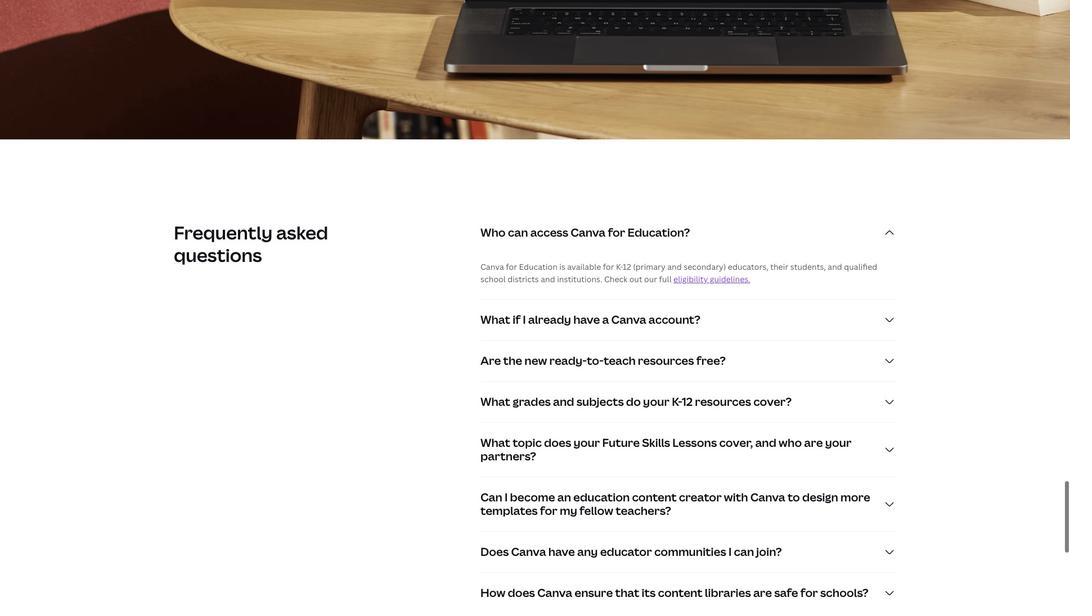 Task type: vqa. For each thing, say whether or not it's contained in the screenshot.
PHOTO,
no



Task type: describe. For each thing, give the bounding box(es) containing it.
who can access canva for education?
[[481, 225, 691, 240]]

secondary)
[[684, 262, 727, 272]]

how
[[481, 586, 506, 601]]

can inside dropdown button
[[508, 225, 528, 240]]

1 horizontal spatial i
[[523, 312, 526, 328]]

are
[[481, 354, 501, 369]]

2 horizontal spatial your
[[826, 436, 852, 451]]

a
[[603, 312, 609, 328]]

eligibility guidelines.
[[674, 274, 751, 285]]

education?
[[628, 225, 691, 240]]

to
[[788, 490, 801, 506]]

canva inside who can access canva for education? dropdown button
[[571, 225, 606, 240]]

have inside dropdown button
[[574, 312, 600, 328]]

creator
[[679, 490, 722, 506]]

does canva have any educator communities i can join?
[[481, 545, 782, 560]]

0 horizontal spatial your
[[574, 436, 600, 451]]

who
[[481, 225, 506, 240]]

frequently
[[174, 221, 273, 245]]

i inside can i become an education content creator with canva to design more templates for my fellow teachers?
[[505, 490, 508, 506]]

partners?
[[481, 449, 537, 464]]

canva for education is available for k-12 (primary and secondary) educators, their students, and qualified school districts and institutions. check out our full
[[481, 262, 878, 285]]

subjects
[[577, 395, 624, 410]]

safe
[[775, 586, 799, 601]]

available
[[568, 262, 601, 272]]

to-
[[587, 354, 604, 369]]

can i become an education content creator with canva to design more templates for my fellow teachers?
[[481, 490, 871, 519]]

become
[[510, 490, 555, 506]]

lessons
[[673, 436, 717, 451]]

education
[[574, 490, 630, 506]]

for up districts
[[506, 262, 517, 272]]

are inside what topic does your future skills lessons cover, and who are your partners?
[[805, 436, 823, 451]]

new
[[525, 354, 547, 369]]

design
[[803, 490, 839, 506]]

what topic does your future skills lessons cover, and who are your partners?
[[481, 436, 852, 464]]

an
[[558, 490, 571, 506]]

future
[[603, 436, 640, 451]]

and down education
[[541, 274, 556, 285]]

how does canva ensure that its content libraries are safe for schools?
[[481, 586, 869, 601]]

schools?
[[821, 586, 869, 601]]

guidelines.
[[710, 274, 751, 285]]

free?
[[697, 354, 726, 369]]

education
[[519, 262, 558, 272]]

communities
[[655, 545, 727, 560]]

what if i already have a canva account? button
[[481, 300, 897, 341]]

do
[[627, 395, 641, 410]]

0 horizontal spatial resources
[[638, 354, 695, 369]]

have inside dropdown button
[[549, 545, 575, 560]]

what grades and subjects do your k-12 resources cover? button
[[481, 382, 897, 423]]

can i become an education content creator with canva to design more templates for my fellow teachers? button
[[481, 478, 897, 532]]

does inside dropdown button
[[508, 586, 535, 601]]

for inside can i become an education content creator with canva to design more templates for my fellow teachers?
[[540, 504, 558, 519]]

ensure
[[575, 586, 613, 601]]

teach
[[604, 354, 636, 369]]

and left qualified
[[828, 262, 843, 272]]

(primary
[[634, 262, 666, 272]]

and inside what grades and subjects do your k-12 resources cover? dropdown button
[[553, 395, 575, 410]]

ready-
[[550, 354, 587, 369]]

teachers?
[[616, 504, 672, 519]]

for inside dropdown button
[[608, 225, 626, 240]]

12 for (primary
[[623, 262, 632, 272]]

1 horizontal spatial resources
[[695, 395, 752, 410]]

frequently asked questions
[[174, 221, 328, 267]]

for up check
[[603, 262, 615, 272]]

what for what topic does your future skills lessons cover, and who are your partners?
[[481, 436, 511, 451]]

canva inside canva for education is available for k-12 (primary and secondary) educators, their students, and qualified school districts and institutions. check out our full
[[481, 262, 504, 272]]

your inside what grades and subjects do your k-12 resources cover? dropdown button
[[644, 395, 670, 410]]

what grades and subjects do your k-12 resources cover?
[[481, 395, 792, 410]]

12 for resources
[[682, 395, 693, 410]]

any
[[578, 545, 598, 560]]



Task type: locate. For each thing, give the bounding box(es) containing it.
templates
[[481, 504, 538, 519]]

canva left ensure
[[538, 586, 573, 601]]

does
[[481, 545, 509, 560]]

what for what grades and subjects do your k-12 resources cover?
[[481, 395, 511, 410]]

can left join?
[[734, 545, 755, 560]]

what inside what topic does your future skills lessons cover, and who are your partners?
[[481, 436, 511, 451]]

what left if
[[481, 312, 511, 328]]

questions
[[174, 243, 262, 267]]

resources down account?
[[638, 354, 695, 369]]

canva left to
[[751, 490, 786, 506]]

i right can
[[505, 490, 508, 506]]

what for what if i already have a canva account?
[[481, 312, 511, 328]]

canva inside how does canva ensure that its content libraries are safe for schools? dropdown button
[[538, 586, 573, 601]]

12 up out
[[623, 262, 632, 272]]

2 horizontal spatial i
[[729, 545, 732, 560]]

the
[[504, 354, 523, 369]]

its
[[642, 586, 656, 601]]

eligibility guidelines. link
[[674, 274, 751, 285]]

does right topic
[[544, 436, 572, 451]]

canva right a at the right bottom of the page
[[612, 312, 647, 328]]

0 horizontal spatial are
[[754, 586, 773, 601]]

and left who at the right of page
[[756, 436, 777, 451]]

for left the education?
[[608, 225, 626, 240]]

0 horizontal spatial does
[[508, 586, 535, 601]]

access
[[531, 225, 569, 240]]

1 what from the top
[[481, 312, 511, 328]]

12 inside dropdown button
[[682, 395, 693, 410]]

content inside can i become an education content creator with canva to design more templates for my fellow teachers?
[[632, 490, 677, 506]]

already
[[529, 312, 572, 328]]

1 vertical spatial resources
[[695, 395, 752, 410]]

canva inside can i become an education content creator with canva to design more templates for my fellow teachers?
[[751, 490, 786, 506]]

cover,
[[720, 436, 753, 451]]

i
[[523, 312, 526, 328], [505, 490, 508, 506], [729, 545, 732, 560]]

1 vertical spatial what
[[481, 395, 511, 410]]

have left a at the right bottom of the page
[[574, 312, 600, 328]]

does canva have any educator communities i can join? button
[[481, 533, 897, 573]]

1 vertical spatial can
[[734, 545, 755, 560]]

what left topic
[[481, 436, 511, 451]]

districts
[[508, 274, 539, 285]]

0 vertical spatial can
[[508, 225, 528, 240]]

12 down are the new ready-to-teach resources free? dropdown button
[[682, 395, 693, 410]]

are
[[805, 436, 823, 451], [754, 586, 773, 601]]

k- up check
[[616, 262, 623, 272]]

does
[[544, 436, 572, 451], [508, 586, 535, 601]]

does inside what topic does your future skills lessons cover, and who are your partners?
[[544, 436, 572, 451]]

canva inside what if i already have a canva account? dropdown button
[[612, 312, 647, 328]]

that
[[616, 586, 640, 601]]

k- down are the new ready-to-teach resources free? dropdown button
[[672, 395, 682, 410]]

1 horizontal spatial does
[[544, 436, 572, 451]]

1 vertical spatial i
[[505, 490, 508, 506]]

topic
[[513, 436, 542, 451]]

libraries
[[705, 586, 751, 601]]

0 horizontal spatial i
[[505, 490, 508, 506]]

k- for your
[[672, 395, 682, 410]]

check
[[605, 274, 628, 285]]

can inside dropdown button
[[734, 545, 755, 560]]

are inside how does canva ensure that its content libraries are safe for schools? dropdown button
[[754, 586, 773, 601]]

what left grades
[[481, 395, 511, 410]]

12
[[623, 262, 632, 272], [682, 395, 693, 410]]

educators,
[[728, 262, 769, 272]]

0 vertical spatial does
[[544, 436, 572, 451]]

0 horizontal spatial k-
[[616, 262, 623, 272]]

for left my in the bottom right of the page
[[540, 504, 558, 519]]

1 vertical spatial 12
[[682, 395, 693, 410]]

0 vertical spatial k-
[[616, 262, 623, 272]]

what topic does your future skills lessons cover, and who are your partners? button
[[481, 423, 897, 477]]

are left safe
[[754, 586, 773, 601]]

join?
[[757, 545, 782, 560]]

0 vertical spatial content
[[632, 490, 677, 506]]

k- inside dropdown button
[[672, 395, 682, 410]]

1 vertical spatial are
[[754, 586, 773, 601]]

and inside what topic does your future skills lessons cover, and who are your partners?
[[756, 436, 777, 451]]

canva
[[571, 225, 606, 240], [481, 262, 504, 272], [612, 312, 647, 328], [751, 490, 786, 506], [511, 545, 546, 560], [538, 586, 573, 601]]

k- for for
[[616, 262, 623, 272]]

resources
[[638, 354, 695, 369], [695, 395, 752, 410]]

institutions.
[[557, 274, 603, 285]]

is
[[560, 262, 566, 272]]

students,
[[791, 262, 826, 272]]

with
[[724, 490, 749, 506]]

canva right does on the left of page
[[511, 545, 546, 560]]

1 vertical spatial k-
[[672, 395, 682, 410]]

and right grades
[[553, 395, 575, 410]]

your left future
[[574, 436, 600, 451]]

are the new ready-to-teach resources free? button
[[481, 341, 897, 382]]

eligibility
[[674, 274, 708, 285]]

if
[[513, 312, 521, 328]]

3 what from the top
[[481, 436, 511, 451]]

who can access canva for education? button
[[481, 213, 897, 253]]

skills
[[643, 436, 671, 451]]

what
[[481, 312, 511, 328], [481, 395, 511, 410], [481, 436, 511, 451]]

your
[[644, 395, 670, 410], [574, 436, 600, 451], [826, 436, 852, 451]]

asked
[[276, 221, 328, 245]]

what if i already have a canva account?
[[481, 312, 701, 328]]

content right its
[[658, 586, 703, 601]]

our
[[645, 274, 658, 285]]

0 vertical spatial resources
[[638, 354, 695, 369]]

and up full
[[668, 262, 682, 272]]

0 horizontal spatial can
[[508, 225, 528, 240]]

does right how
[[508, 586, 535, 601]]

1 vertical spatial content
[[658, 586, 703, 601]]

have left any on the right
[[549, 545, 575, 560]]

fellow
[[580, 504, 614, 519]]

for
[[608, 225, 626, 240], [506, 262, 517, 272], [603, 262, 615, 272], [540, 504, 558, 519], [801, 586, 819, 601]]

your right who at the right of page
[[826, 436, 852, 451]]

can
[[508, 225, 528, 240], [734, 545, 755, 560]]

out
[[630, 274, 643, 285]]

and
[[668, 262, 682, 272], [828, 262, 843, 272], [541, 274, 556, 285], [553, 395, 575, 410], [756, 436, 777, 451]]

0 vertical spatial i
[[523, 312, 526, 328]]

have
[[574, 312, 600, 328], [549, 545, 575, 560]]

qualified
[[845, 262, 878, 272]]

canva up available at the right top of page
[[571, 225, 606, 240]]

content left creator
[[632, 490, 677, 506]]

can
[[481, 490, 503, 506]]

1 vertical spatial have
[[549, 545, 575, 560]]

school
[[481, 274, 506, 285]]

resources down free?
[[695, 395, 752, 410]]

grades
[[513, 395, 551, 410]]

0 vertical spatial are
[[805, 436, 823, 451]]

my
[[560, 504, 578, 519]]

full
[[660, 274, 672, 285]]

i left join?
[[729, 545, 732, 560]]

1 horizontal spatial k-
[[672, 395, 682, 410]]

1 horizontal spatial 12
[[682, 395, 693, 410]]

2 vertical spatial i
[[729, 545, 732, 560]]

0 vertical spatial 12
[[623, 262, 632, 272]]

12 inside canva for education is available for k-12 (primary and secondary) educators, their students, and qualified school districts and institutions. check out our full
[[623, 262, 632, 272]]

who
[[779, 436, 802, 451]]

1 vertical spatial does
[[508, 586, 535, 601]]

0 vertical spatial what
[[481, 312, 511, 328]]

2 vertical spatial what
[[481, 436, 511, 451]]

content
[[632, 490, 677, 506], [658, 586, 703, 601]]

i inside dropdown button
[[729, 545, 732, 560]]

i right if
[[523, 312, 526, 328]]

educator
[[601, 545, 652, 560]]

how does canva ensure that its content libraries are safe for schools? button
[[481, 574, 897, 612]]

can right who
[[508, 225, 528, 240]]

canva up school
[[481, 262, 504, 272]]

more
[[841, 490, 871, 506]]

2 what from the top
[[481, 395, 511, 410]]

0 horizontal spatial 12
[[623, 262, 632, 272]]

k- inside canva for education is available for k-12 (primary and secondary) educators, their students, and qualified school districts and institutions. check out our full
[[616, 262, 623, 272]]

for right safe
[[801, 586, 819, 601]]

their
[[771, 262, 789, 272]]

account?
[[649, 312, 701, 328]]

cover?
[[754, 395, 792, 410]]

1 horizontal spatial can
[[734, 545, 755, 560]]

0 vertical spatial have
[[574, 312, 600, 328]]

k-
[[616, 262, 623, 272], [672, 395, 682, 410]]

1 horizontal spatial are
[[805, 436, 823, 451]]

are right who at the right of page
[[805, 436, 823, 451]]

are the new ready-to-teach resources free?
[[481, 354, 726, 369]]

1 horizontal spatial your
[[644, 395, 670, 410]]

your right do
[[644, 395, 670, 410]]

canva inside does canva have any educator communities i can join? dropdown button
[[511, 545, 546, 560]]



